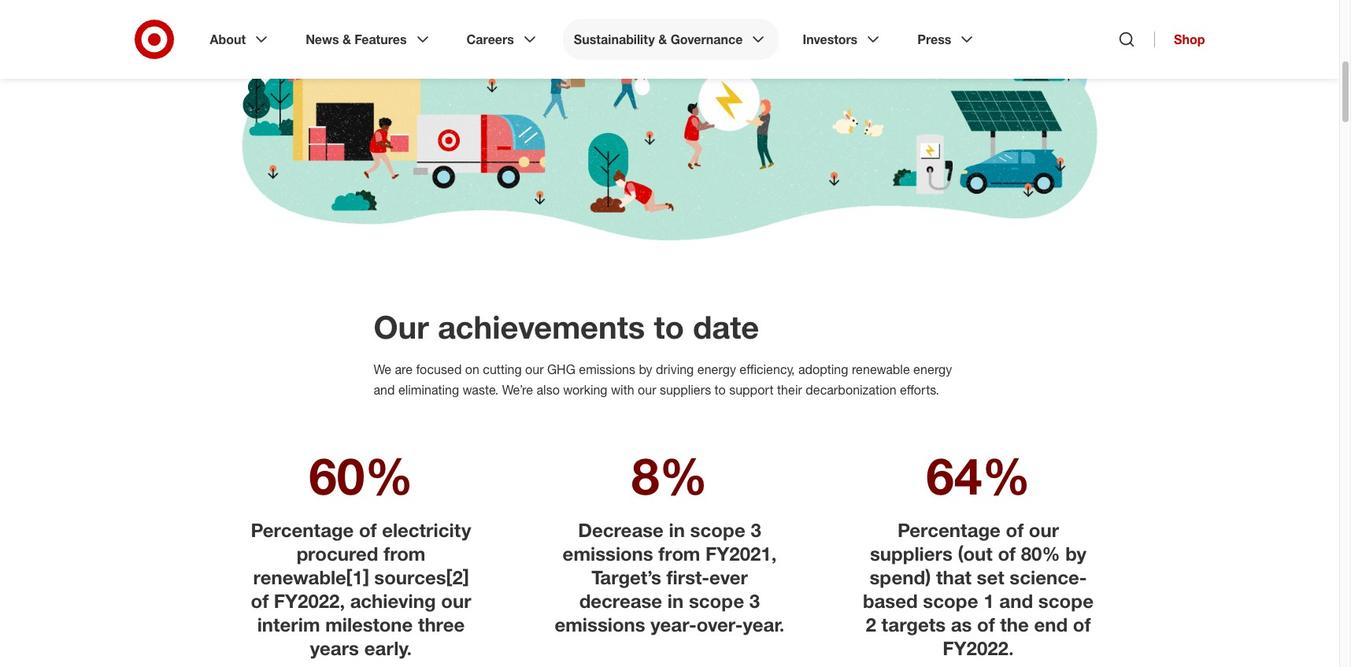 Task type: describe. For each thing, give the bounding box(es) containing it.
(out
[[958, 542, 993, 566]]

with
[[611, 382, 635, 398]]

efficiency,
[[740, 362, 795, 377]]

date
[[693, 308, 760, 346]]

early.
[[364, 637, 412, 660]]

shop
[[1175, 32, 1206, 47]]

on
[[465, 362, 480, 377]]

achievements
[[438, 308, 646, 346]]

we
[[374, 362, 392, 377]]

1
[[984, 589, 995, 613]]

from inside percentage of electricity procured from renewable[1] sources[2] of fy2022, achieving our interim milestone three years early.
[[384, 542, 426, 566]]

our
[[374, 308, 429, 346]]

over-
[[697, 613, 743, 637]]

sustainability & governance
[[574, 32, 743, 47]]

news & features
[[306, 32, 407, 47]]

careers
[[467, 32, 514, 47]]

0 vertical spatial in
[[669, 518, 685, 542]]

diagram image
[[219, 0, 1121, 257]]

set
[[977, 566, 1005, 589]]

press
[[918, 32, 952, 47]]

by inside percentage of our suppliers (out of 80% by spend) that set science- based scope 1 and scope 2 targets as of the end of fy2022.
[[1066, 542, 1087, 566]]

and for 64%
[[1000, 589, 1034, 613]]

shop link
[[1155, 32, 1206, 47]]

procured
[[297, 542, 379, 566]]

news & features link
[[295, 19, 443, 60]]

year-
[[651, 613, 697, 637]]

renewable
[[852, 362, 910, 377]]

are
[[395, 362, 413, 377]]

investors
[[803, 32, 858, 47]]

we're
[[502, 382, 533, 398]]

fy2021,
[[706, 542, 777, 566]]

careers link
[[456, 19, 551, 60]]

achieving
[[350, 589, 436, 613]]

ghg
[[547, 362, 576, 377]]

the
[[1001, 613, 1030, 637]]

waste.
[[463, 382, 499, 398]]

also
[[537, 382, 560, 398]]

milestone
[[326, 613, 413, 637]]

end
[[1035, 613, 1068, 637]]

cutting
[[483, 362, 522, 377]]

our achievements to date
[[374, 308, 760, 346]]

sustainability & governance link
[[563, 19, 780, 60]]

their
[[778, 382, 803, 398]]

and for our achievements to date
[[374, 382, 395, 398]]

percentage for 64%
[[898, 518, 1001, 542]]

year.
[[743, 613, 785, 637]]

by inside we are focused on cutting our ghg emissions by driving energy efficiency, adopting renewable energy and eliminating waste. we're also working with our suppliers to support their decarbonization efforts.
[[639, 362, 653, 377]]

2 energy from the left
[[914, 362, 953, 377]]

our right with
[[638, 382, 657, 398]]

fy2022,
[[274, 589, 345, 613]]

ever
[[710, 566, 748, 589]]

features
[[355, 32, 407, 47]]

from inside 'decrease in scope 3 emissions from fy2021, target's first-ever decrease in scope 3 emissions year-over-year.'
[[659, 542, 701, 566]]

targets
[[882, 613, 946, 637]]

60%
[[309, 445, 413, 507]]

science-
[[1010, 566, 1088, 589]]



Task type: vqa. For each thing, say whether or not it's contained in the screenshot.


Task type: locate. For each thing, give the bounding box(es) containing it.
and
[[374, 382, 395, 398], [1000, 589, 1034, 613]]

decrease
[[580, 589, 663, 613]]

as
[[951, 613, 972, 637]]

suppliers down driving
[[660, 382, 712, 398]]

first-
[[667, 566, 710, 589]]

emissions inside we are focused on cutting our ghg emissions by driving energy efficiency, adopting renewable energy and eliminating waste. we're also working with our suppliers to support their decarbonization efforts.
[[579, 362, 636, 377]]

we are focused on cutting our ghg emissions by driving energy efficiency, adopting renewable energy and eliminating waste. we're also working with our suppliers to support their decarbonization efforts.
[[374, 362, 953, 398]]

0 horizontal spatial percentage
[[251, 518, 354, 542]]

1 percentage from the left
[[251, 518, 354, 542]]

& for news
[[343, 32, 351, 47]]

and inside percentage of our suppliers (out of 80% by spend) that set science- based scope 1 and scope 2 targets as of the end of fy2022.
[[1000, 589, 1034, 613]]

adopting
[[799, 362, 849, 377]]

percentage up that
[[898, 518, 1001, 542]]

64%
[[927, 445, 1031, 507]]

in up "first-"
[[669, 518, 685, 542]]

sources[2]
[[374, 566, 469, 589]]

interim
[[257, 613, 320, 637]]

of
[[359, 518, 377, 542], [1006, 518, 1024, 542], [999, 542, 1016, 566], [251, 589, 269, 613], [978, 613, 996, 637], [1074, 613, 1092, 637]]

energy
[[698, 362, 737, 377], [914, 362, 953, 377]]

that
[[937, 566, 972, 589]]

0 horizontal spatial by
[[639, 362, 653, 377]]

in left over-
[[668, 589, 684, 613]]

percentage for 60%
[[251, 518, 354, 542]]

1 horizontal spatial by
[[1066, 542, 1087, 566]]

1 vertical spatial 3
[[750, 589, 760, 613]]

our up also
[[526, 362, 544, 377]]

1 from from the left
[[384, 542, 426, 566]]

in
[[669, 518, 685, 542], [668, 589, 684, 613]]

1 horizontal spatial percentage
[[898, 518, 1001, 542]]

and inside we are focused on cutting our ghg emissions by driving energy efficiency, adopting renewable energy and eliminating waste. we're also working with our suppliers to support their decarbonization efforts.
[[374, 382, 395, 398]]

80%
[[1022, 542, 1061, 566]]

fy2022.
[[943, 637, 1014, 660]]

percentage up renewable[1]
[[251, 518, 354, 542]]

1 vertical spatial to
[[715, 382, 726, 398]]

our
[[526, 362, 544, 377], [638, 382, 657, 398], [1030, 518, 1060, 542], [441, 589, 472, 613]]

8%
[[632, 445, 708, 507]]

1 vertical spatial and
[[1000, 589, 1034, 613]]

support
[[730, 382, 774, 398]]

& left governance
[[659, 32, 667, 47]]

from up achieving
[[384, 542, 426, 566]]

2 & from the left
[[659, 32, 667, 47]]

percentage
[[251, 518, 354, 542], [898, 518, 1001, 542]]

news
[[306, 32, 339, 47]]

1 horizontal spatial from
[[659, 542, 701, 566]]

energy up efforts.
[[914, 362, 953, 377]]

& for sustainability
[[659, 32, 667, 47]]

based
[[863, 589, 918, 613]]

1 horizontal spatial &
[[659, 32, 667, 47]]

about
[[210, 32, 246, 47]]

renewable[1]
[[253, 566, 369, 589]]

to left support
[[715, 382, 726, 398]]

percentage of our suppliers (out of 80% by spend) that set science- based scope 1 and scope 2 targets as of the end of fy2022.
[[863, 518, 1094, 660]]

emissions
[[579, 362, 636, 377], [563, 542, 654, 566], [555, 613, 646, 637]]

efforts.
[[900, 382, 940, 398]]

2
[[866, 613, 877, 637]]

sustainability
[[574, 32, 655, 47]]

0 horizontal spatial and
[[374, 382, 395, 398]]

1 & from the left
[[343, 32, 351, 47]]

working
[[564, 382, 608, 398]]

1 horizontal spatial suppliers
[[871, 542, 953, 566]]

our inside percentage of our suppliers (out of 80% by spend) that set science- based scope 1 and scope 2 targets as of the end of fy2022.
[[1030, 518, 1060, 542]]

2 from from the left
[[659, 542, 701, 566]]

0 vertical spatial 3
[[751, 518, 762, 542]]

decrease in scope 3 emissions from fy2021, target's first-ever decrease in scope 3 emissions year-over-year.
[[555, 518, 785, 637]]

0 horizontal spatial to
[[654, 308, 685, 346]]

years
[[310, 637, 359, 660]]

0 vertical spatial and
[[374, 382, 395, 398]]

&
[[343, 32, 351, 47], [659, 32, 667, 47]]

press link
[[907, 19, 988, 60]]

from
[[384, 542, 426, 566], [659, 542, 701, 566]]

0 horizontal spatial suppliers
[[660, 382, 712, 398]]

emissions up decrease
[[563, 542, 654, 566]]

0 horizontal spatial energy
[[698, 362, 737, 377]]

1 energy from the left
[[698, 362, 737, 377]]

percentage of electricity procured from renewable[1] sources[2] of fy2022, achieving our interim milestone three years early.
[[251, 518, 472, 660]]

1 horizontal spatial energy
[[914, 362, 953, 377]]

and right the 1
[[1000, 589, 1034, 613]]

from left the ever
[[659, 542, 701, 566]]

our inside percentage of electricity procured from renewable[1] sources[2] of fy2022, achieving our interim milestone three years early.
[[441, 589, 472, 613]]

electricity
[[382, 518, 472, 542]]

three
[[418, 613, 465, 637]]

1 vertical spatial in
[[668, 589, 684, 613]]

1 vertical spatial by
[[1066, 542, 1087, 566]]

suppliers inside percentage of our suppliers (out of 80% by spend) that set science- based scope 1 and scope 2 targets as of the end of fy2022.
[[871, 542, 953, 566]]

and down "we"
[[374, 382, 395, 398]]

our up science-
[[1030, 518, 1060, 542]]

eliminating
[[399, 382, 459, 398]]

driving
[[656, 362, 694, 377]]

1 vertical spatial emissions
[[563, 542, 654, 566]]

percentage inside percentage of electricity procured from renewable[1] sources[2] of fy2022, achieving our interim milestone three years early.
[[251, 518, 354, 542]]

to inside we are focused on cutting our ghg emissions by driving energy efficiency, adopting renewable energy and eliminating waste. we're also working with our suppliers to support their decarbonization efforts.
[[715, 382, 726, 398]]

suppliers
[[660, 382, 712, 398], [871, 542, 953, 566]]

scope
[[691, 518, 746, 542], [689, 589, 745, 613], [924, 589, 979, 613], [1039, 589, 1094, 613]]

by right '80%'
[[1066, 542, 1087, 566]]

emissions down target's
[[555, 613, 646, 637]]

target's
[[592, 566, 662, 589]]

decrease
[[578, 518, 664, 542]]

0 horizontal spatial from
[[384, 542, 426, 566]]

0 vertical spatial by
[[639, 362, 653, 377]]

0 horizontal spatial &
[[343, 32, 351, 47]]

governance
[[671, 32, 743, 47]]

1 vertical spatial suppliers
[[871, 542, 953, 566]]

emissions up with
[[579, 362, 636, 377]]

to up driving
[[654, 308, 685, 346]]

about link
[[199, 19, 282, 60]]

energy up support
[[698, 362, 737, 377]]

3
[[751, 518, 762, 542], [750, 589, 760, 613]]

percentage inside percentage of our suppliers (out of 80% by spend) that set science- based scope 1 and scope 2 targets as of the end of fy2022.
[[898, 518, 1001, 542]]

by
[[639, 362, 653, 377], [1066, 542, 1087, 566]]

by left driving
[[639, 362, 653, 377]]

suppliers up based
[[871, 542, 953, 566]]

0 vertical spatial emissions
[[579, 362, 636, 377]]

& right news
[[343, 32, 351, 47]]

1 horizontal spatial and
[[1000, 589, 1034, 613]]

focused
[[416, 362, 462, 377]]

2 vertical spatial emissions
[[555, 613, 646, 637]]

2 percentage from the left
[[898, 518, 1001, 542]]

decarbonization
[[806, 382, 897, 398]]

to
[[654, 308, 685, 346], [715, 382, 726, 398]]

spend)
[[870, 566, 931, 589]]

0 vertical spatial suppliers
[[660, 382, 712, 398]]

our right achieving
[[441, 589, 472, 613]]

1 horizontal spatial to
[[715, 382, 726, 398]]

investors link
[[792, 19, 894, 60]]

suppliers inside we are focused on cutting our ghg emissions by driving energy efficiency, adopting renewable energy and eliminating waste. we're also working with our suppliers to support their decarbonization efforts.
[[660, 382, 712, 398]]

0 vertical spatial to
[[654, 308, 685, 346]]



